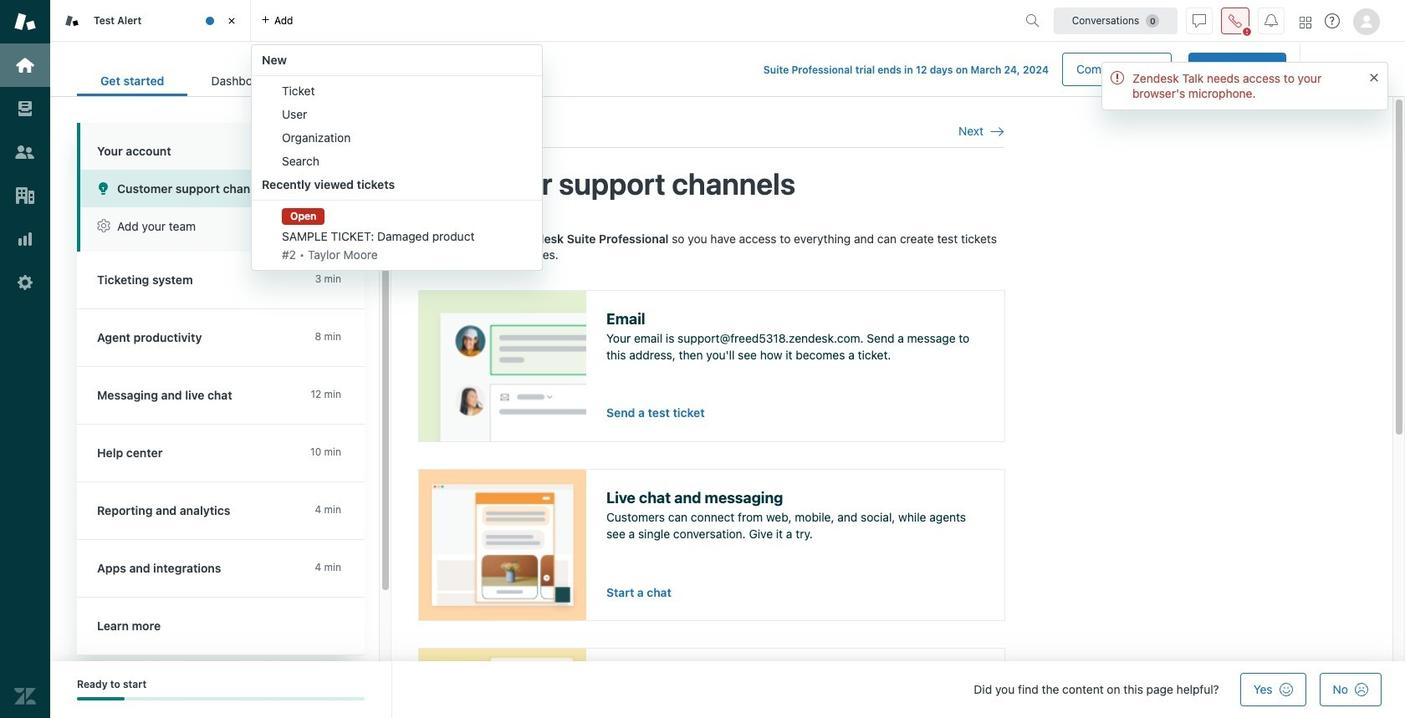 Task type: vqa. For each thing, say whether or not it's contained in the screenshot.
second the Email FIELD from the top
no



Task type: describe. For each thing, give the bounding box(es) containing it.
example of how the agent accepts an incoming phone call as well as how to log the details of the call. image
[[419, 649, 586, 718]]

4 menu item from the top
[[252, 150, 542, 173]]

zendesk image
[[14, 686, 36, 708]]

3 menu item from the top
[[252, 126, 542, 150]]

zendesk support image
[[14, 11, 36, 33]]

menu inside tabs tab list
[[251, 44, 543, 271]]

views image
[[14, 98, 36, 120]]

tab inside tabs tab list
[[50, 0, 251, 42]]

progress-bar progress bar
[[77, 698, 365, 701]]

5 menu item from the top
[[252, 204, 542, 267]]

March 24, 2024 text field
[[971, 64, 1049, 76]]

progress bar image
[[77, 698, 125, 701]]

notifications image
[[1265, 14, 1278, 27]]

1 vertical spatial tab
[[188, 65, 293, 96]]

customers image
[[14, 141, 36, 163]]



Task type: locate. For each thing, give the bounding box(es) containing it.
2 menu item from the top
[[252, 103, 542, 126]]

content-title region
[[418, 165, 1004, 204]]

region
[[418, 230, 1005, 718]]

example of conversation inside of messaging and the customer is asking the agent about changing the size of the retail order. image
[[419, 470, 586, 620]]

get help image
[[1325, 13, 1340, 28]]

reporting image
[[14, 228, 36, 250]]

organizations image
[[14, 185, 36, 207]]

tab
[[50, 0, 251, 42], [188, 65, 293, 96]]

menu
[[251, 44, 543, 271]]

menu item
[[252, 79, 542, 103], [252, 103, 542, 126], [252, 126, 542, 150], [252, 150, 542, 173], [252, 204, 542, 267]]

tabs tab list
[[50, 0, 1019, 271]]

1 menu item from the top
[[252, 79, 542, 103]]

button displays agent's chat status as invisible. image
[[1193, 14, 1206, 27]]

heading
[[77, 123, 365, 170]]

zendesk products image
[[1300, 16, 1311, 28]]

tab list
[[77, 65, 293, 96]]

footer
[[50, 662, 1405, 718]]

admin image
[[14, 272, 36, 294]]

close image
[[223, 13, 240, 29]]

get started image
[[14, 54, 36, 76]]

example of email conversation inside of the ticketing system and the customer is asking the agent about reimbursement policy. image
[[419, 291, 586, 441]]

0 vertical spatial tab
[[50, 0, 251, 42]]

main element
[[0, 0, 50, 718]]



